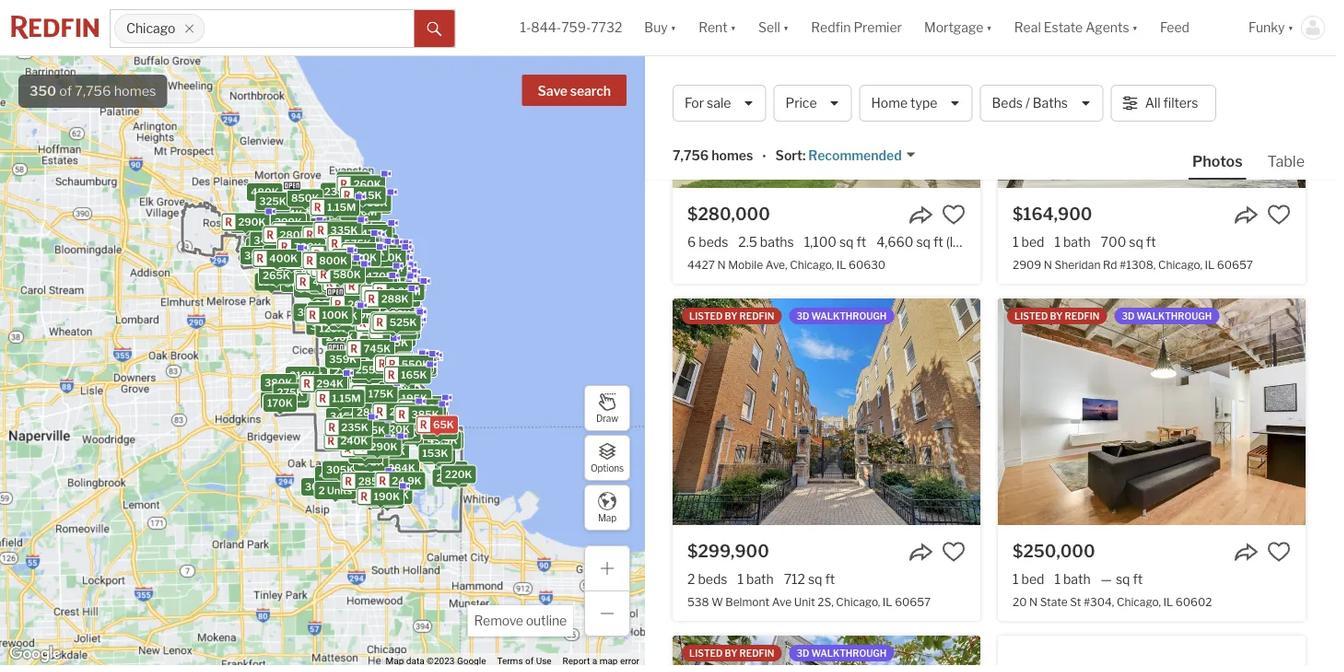Task type: describe. For each thing, give the bounding box(es) containing it.
0 vertical spatial 575k
[[344, 238, 371, 250]]

285k down 135k
[[382, 357, 410, 369]]

chicago, down rent ▾ button
[[673, 74, 756, 99]]

(lot)
[[946, 234, 969, 250]]

320k
[[382, 424, 410, 436]]

175k down 153k
[[439, 465, 464, 477]]

949k
[[380, 280, 408, 292]]

n for $164,900
[[1044, 258, 1052, 271]]

0 vertical spatial 700k
[[339, 233, 367, 245]]

0 vertical spatial 340k
[[254, 234, 282, 246]]

19k
[[383, 288, 402, 300]]

$250,000
[[1013, 541, 1096, 561]]

285k down 699k
[[400, 398, 428, 410]]

3d down unit
[[797, 648, 810, 659]]

remove outline button
[[468, 606, 573, 637]]

4,660 sq ft (lot)
[[877, 234, 969, 250]]

1 for $299,900
[[738, 571, 744, 587]]

sq for $280,000
[[840, 234, 854, 250]]

1 vertical spatial 630k
[[357, 443, 385, 455]]

1 vertical spatial 150k
[[381, 388, 408, 400]]

419k
[[263, 221, 289, 233]]

1 horizontal spatial 139k
[[355, 179, 381, 191]]

285k down 199k
[[357, 394, 384, 406]]

il right #1308,
[[1205, 258, 1215, 271]]

495k
[[382, 283, 410, 295]]

712
[[784, 571, 805, 587]]

#304,
[[1084, 595, 1115, 609]]

169k
[[348, 201, 374, 213]]

659k
[[363, 256, 391, 268]]

1 vertical spatial 239k
[[357, 408, 385, 420]]

#1308,
[[1120, 258, 1156, 271]]

1 horizontal spatial 195k
[[346, 418, 372, 430]]

175k down 199k
[[368, 388, 394, 400]]

730k
[[294, 241, 322, 253]]

284k
[[388, 462, 416, 474]]

real
[[1015, 20, 1041, 35]]

60630
[[849, 258, 886, 271]]

1 vertical spatial 1.50m
[[376, 289, 407, 301]]

photo of 4427 n mobile ave, chicago, il 60630 image
[[673, 0, 981, 188]]

1 vertical spatial 700k
[[389, 359, 416, 370]]

1 up 2909
[[1013, 234, 1019, 250]]

redfin for $299,900
[[740, 311, 775, 322]]

337k
[[319, 380, 346, 392]]

listed for $299,900
[[689, 311, 723, 322]]

market
[[1106, 80, 1157, 98]]

1 vertical spatial 220k
[[311, 305, 339, 317]]

175k down 699k
[[387, 401, 412, 413]]

favorite button checkbox for $250,000
[[1267, 540, 1291, 564]]

2 vertical spatial 380k
[[265, 377, 293, 389]]

156k
[[280, 216, 306, 228]]

700
[[1101, 234, 1127, 250]]

1,100
[[804, 234, 837, 250]]

3d walkthrough for $250,000
[[1122, 311, 1212, 322]]

redfin premier button
[[800, 0, 913, 55]]

1 horizontal spatial 129k
[[360, 196, 386, 208]]

1 vertical spatial 545k
[[361, 292, 389, 304]]

w
[[712, 595, 723, 609]]

funky
[[1249, 20, 1285, 35]]

listed by redfin down "w" on the bottom right of the page
[[689, 648, 775, 659]]

0 vertical spatial 110k
[[367, 230, 391, 242]]

market insights link
[[1106, 60, 1216, 100]]

redfin down belmont
[[740, 648, 775, 659]]

3 units
[[352, 293, 387, 305]]

1 vertical spatial 575k
[[361, 309, 388, 321]]

beds
[[992, 95, 1023, 111]]

agents
[[1086, 20, 1130, 35]]

0 horizontal spatial 280k
[[280, 229, 307, 241]]

0 vertical spatial 549k
[[313, 228, 341, 240]]

240k up 419k
[[258, 201, 286, 213]]

1 vertical spatial 600k
[[378, 288, 406, 300]]

1 vertical spatial 420k
[[316, 321, 344, 333]]

595k
[[384, 332, 412, 344]]

0 horizontal spatial 545k
[[316, 202, 344, 214]]

100k
[[322, 309, 349, 321]]

beds for $280,000
[[699, 234, 728, 250]]

370k
[[365, 383, 392, 395]]

remove outline
[[474, 613, 567, 629]]

2 vertical spatial 110k
[[367, 453, 391, 465]]

844-
[[531, 20, 561, 35]]

19.9k
[[367, 285, 396, 297]]

sell
[[759, 20, 781, 35]]

287k
[[390, 319, 417, 331]]

favorite button image for $164,900
[[1267, 203, 1291, 227]]

photo of 1833 w iowa st #3, chicago, il 60622 image
[[673, 636, 981, 666]]

favorite button image
[[942, 203, 966, 227]]

299k down 975k
[[310, 321, 337, 333]]

425k
[[378, 319, 405, 331]]

for sale
[[685, 95, 731, 111]]

272k
[[383, 324, 409, 336]]

2 295k from the top
[[381, 304, 408, 316]]

for
[[685, 95, 704, 111]]

bed for $164,900
[[1022, 234, 1045, 250]]

5 ▾ from the left
[[1132, 20, 1138, 35]]

285k down 799k
[[372, 317, 400, 329]]

2909 n sheridan rd #1308, chicago, il 60657
[[1013, 258, 1253, 271]]

1-
[[520, 20, 531, 35]]

0 horizontal spatial 359k
[[329, 354, 357, 366]]

3.10m
[[373, 262, 403, 274]]

1 horizontal spatial 280k
[[360, 199, 388, 211]]

175k up 199k
[[362, 344, 387, 356]]

mortgage ▾
[[924, 20, 992, 35]]

0 vertical spatial 310k
[[283, 257, 310, 269]]

by for $250,000
[[1050, 311, 1063, 322]]

465k
[[351, 284, 379, 296]]

0 horizontal spatial 345k
[[296, 370, 323, 382]]

▾ for funky ▾
[[1288, 20, 1294, 35]]

1 horizontal spatial 339k
[[384, 291, 411, 303]]

365k up "435k"
[[360, 197, 388, 209]]

175k down 49.9k on the bottom left of the page
[[426, 450, 451, 462]]

by down belmont
[[725, 648, 738, 659]]

1 vertical spatial 525k
[[366, 247, 393, 259]]

0 vertical spatial 375k
[[374, 304, 401, 316]]

listed down 538
[[689, 648, 723, 659]]

485k
[[385, 289, 413, 301]]

1.06m
[[334, 217, 365, 229]]

0 vertical spatial 525k
[[319, 229, 347, 241]]

2 1.20m from the left
[[345, 200, 376, 212]]

sheridan
[[1055, 258, 1101, 271]]

749k
[[347, 251, 374, 263]]

6 beds
[[688, 234, 728, 250]]

recommended
[[808, 148, 902, 163]]

beds / baths button
[[980, 85, 1104, 122]]

1 horizontal spatial 480k
[[349, 252, 377, 264]]

74.9k
[[364, 399, 394, 411]]

1 vertical spatial 750k
[[340, 266, 368, 278]]

redfin for $250,000
[[1065, 311, 1100, 322]]

2 vertical spatial 310k
[[365, 425, 391, 437]]

0 horizontal spatial 480k
[[251, 186, 279, 198]]

0 horizontal spatial 195k
[[234, 218, 260, 230]]

570k
[[331, 195, 359, 207]]

feed button
[[1149, 0, 1238, 55]]

rd
[[1103, 258, 1118, 271]]

bath for $164,900
[[1064, 234, 1091, 250]]

1 vertical spatial 200k
[[375, 275, 403, 287]]

bed for $250,000
[[1022, 571, 1045, 587]]

il down "1,100 sq ft"
[[837, 258, 847, 271]]

▾ for buy ▾
[[671, 20, 677, 35]]

submit search image
[[427, 22, 442, 37]]

sq up "20 n state st #304, chicago, il 60602"
[[1116, 571, 1130, 587]]

photos button
[[1189, 151, 1264, 180]]

listed for $250,000
[[1015, 311, 1048, 322]]

1 vertical spatial 310k
[[289, 370, 316, 381]]

199k
[[356, 369, 382, 380]]

599k
[[324, 266, 352, 278]]

3d for $250,000
[[1122, 311, 1135, 322]]

3d for $299,900
[[797, 311, 810, 322]]

565k
[[365, 248, 393, 260]]

1 horizontal spatial 359k
[[380, 269, 408, 281]]

0 vertical spatial 230k
[[356, 247, 384, 259]]

4.00m
[[344, 206, 377, 218]]

0 vertical spatial 750k
[[375, 252, 402, 264]]

walkthrough down 2s,
[[812, 648, 887, 659]]

175k up 307k
[[418, 399, 443, 411]]

3.50m
[[375, 281, 408, 293]]

belmont
[[726, 595, 770, 609]]

1-844-759-7732
[[520, 20, 622, 35]]

3d walkthrough down 2s,
[[797, 648, 887, 659]]

950k
[[362, 311, 390, 323]]

1 horizontal spatial 60657
[[1217, 258, 1253, 271]]

save
[[538, 83, 568, 99]]

ft up "20 n state st #304, chicago, il 60602"
[[1133, 571, 1143, 587]]

330k
[[282, 376, 310, 388]]

190k up 305k
[[353, 449, 379, 461]]

440k
[[352, 246, 380, 258]]

0 vertical spatial 239k
[[324, 186, 352, 198]]

1 horizontal spatial 580k
[[333, 269, 361, 281]]

1 295k from the top
[[380, 284, 408, 296]]

0 vertical spatial 475k
[[361, 228, 388, 240]]

95k
[[347, 200, 368, 212]]

chicago
[[126, 21, 175, 36]]

1 vertical spatial 1.15m
[[332, 392, 361, 404]]

0 vertical spatial 339k
[[355, 246, 383, 258]]

sort
[[776, 148, 803, 163]]

1 bed for $250,000
[[1013, 571, 1045, 587]]

538
[[688, 595, 709, 609]]

chicago, down 1,100
[[790, 258, 834, 271]]

2 horizontal spatial 220k
[[445, 469, 472, 481]]

1,100 sq ft
[[804, 234, 867, 250]]

ft left (lot)
[[934, 234, 944, 250]]

listed by redfin for $299,900
[[689, 311, 775, 322]]

365k down 975k
[[315, 298, 342, 310]]

map region
[[0, 0, 688, 666]]

240k down 74.9k
[[350, 425, 377, 437]]

sq for $164,900
[[1129, 234, 1144, 250]]

1 vertical spatial 549k
[[314, 245, 342, 257]]

search
[[570, 83, 611, 99]]

285k up 77.7k
[[335, 354, 362, 366]]

0 vertical spatial homes
[[114, 83, 156, 99]]

1 vertical spatial 140k
[[363, 434, 389, 446]]

1-844-759-7732 link
[[520, 20, 622, 35]]

462k
[[385, 293, 412, 305]]

1 vertical spatial 345k
[[330, 411, 357, 423]]

0 horizontal spatial 170k
[[267, 397, 293, 409]]

draw
[[596, 413, 618, 424]]

redfin premier
[[811, 20, 902, 35]]

listed by redfin for $250,000
[[1015, 311, 1100, 322]]



Task type: locate. For each thing, give the bounding box(es) containing it.
240k up the 69.2k
[[340, 435, 368, 447]]

favorite button image for $250,000
[[1267, 540, 1291, 564]]

1 bath for $250,000
[[1055, 571, 1091, 587]]

1.28m
[[358, 238, 388, 250]]

1 vertical spatial bed
[[1022, 571, 1045, 587]]

2 vertical spatial 525k
[[390, 317, 417, 329]]

sq right 712
[[808, 571, 823, 587]]

549k
[[313, 228, 341, 240], [314, 245, 342, 257]]

listed by redfin
[[689, 311, 775, 322], [1015, 311, 1100, 322], [689, 648, 775, 659]]

bath for $250,000
[[1064, 571, 1091, 587]]

2.50m
[[328, 248, 360, 260]]

125k
[[267, 398, 292, 410]]

1 horizontal spatial 345k
[[330, 411, 357, 423]]

0 horizontal spatial 220k
[[271, 266, 298, 278]]

712 sq ft
[[784, 571, 835, 587]]

235k
[[400, 418, 428, 430], [341, 422, 368, 434], [358, 424, 386, 436]]

ft for $299,900
[[825, 571, 835, 587]]

515k
[[365, 260, 391, 272]]

il left 60602
[[1164, 595, 1173, 609]]

24.9k
[[392, 475, 422, 487]]

1 ▾ from the left
[[671, 20, 677, 35]]

195k up the "520k"
[[234, 218, 260, 230]]

2.5 baths
[[739, 234, 794, 250]]

1 vertical spatial 339k
[[384, 291, 411, 303]]

4 ▾ from the left
[[987, 20, 992, 35]]

favorite button checkbox for $280,000
[[942, 203, 966, 227]]

700k down 1.06m
[[339, 233, 367, 245]]

1 bath
[[1055, 234, 1091, 250], [738, 571, 774, 587], [1055, 571, 1091, 587]]

580k down '849k'
[[333, 269, 361, 281]]

▾ for mortgage ▾
[[987, 20, 992, 35]]

1 horizontal spatial 150k
[[381, 388, 408, 400]]

1 vertical spatial 375k
[[358, 456, 385, 468]]

0 horizontal spatial 129k
[[319, 322, 345, 334]]

1 vertical spatial beds
[[698, 571, 728, 587]]

575k
[[344, 238, 371, 250], [361, 309, 388, 321]]

170k down 835k
[[384, 405, 409, 417]]

185k down 396k
[[264, 394, 290, 406]]

75k
[[428, 423, 449, 435]]

1 bath for $299,900
[[738, 571, 774, 587]]

by down the mobile
[[725, 311, 738, 322]]

1 bed up 2909
[[1013, 234, 1045, 250]]

0 vertical spatial 139k
[[355, 179, 381, 191]]

800k
[[319, 255, 348, 267]]

3d down 2909 n sheridan rd #1308, chicago, il 60657
[[1122, 311, 1135, 322]]

il left "price"
[[760, 74, 779, 99]]

3d walkthrough down #1308,
[[1122, 311, 1212, 322]]

1 horizontal spatial 245k
[[410, 420, 437, 432]]

549k up 710k
[[314, 245, 342, 257]]

285k down '370k'
[[357, 406, 384, 418]]

0 horizontal spatial —
[[361, 215, 370, 227]]

294k
[[316, 378, 344, 390]]

110k down '272k'
[[383, 339, 408, 351]]

sell ▾ button
[[748, 0, 800, 55]]

220k down 975k
[[311, 305, 339, 317]]

ft up 2s,
[[825, 571, 835, 587]]

60602
[[1176, 595, 1212, 609]]

ft up #1308,
[[1146, 234, 1156, 250]]

0 vertical spatial 280k
[[360, 199, 388, 211]]

favorite button checkbox
[[942, 540, 966, 564]]

1 down $164,900
[[1055, 234, 1061, 250]]

129k down 100k
[[319, 322, 345, 334]]

975k
[[313, 279, 341, 291]]

all filters
[[1145, 95, 1199, 111]]

market insights
[[1106, 80, 1216, 98]]

3
[[352, 293, 359, 305]]

60657
[[1217, 258, 1253, 271], [895, 595, 931, 609]]

0 horizontal spatial 245k
[[334, 259, 362, 271]]

0 vertical spatial 380k
[[321, 284, 349, 296]]

chicago, down — sq ft
[[1117, 595, 1161, 609]]

sq for $299,900
[[808, 571, 823, 587]]

780k
[[395, 397, 423, 409]]

table button
[[1264, 151, 1309, 178]]

120k up 770k on the top of the page
[[334, 303, 360, 315]]

2 beds
[[688, 571, 728, 587]]

homes left •
[[712, 148, 753, 163]]

bath for $299,900
[[747, 571, 774, 587]]

▾ right buy
[[671, 20, 677, 35]]

0 horizontal spatial 60657
[[895, 595, 931, 609]]

0 vertical spatial 480k
[[251, 186, 279, 198]]

1 horizontal spatial 185k
[[375, 494, 401, 506]]

google image
[[5, 642, 65, 666]]

288k
[[381, 293, 409, 305]]

1 vertical spatial 120k
[[380, 446, 405, 458]]

0 vertical spatial 359k
[[380, 269, 408, 281]]

299k down 3
[[345, 309, 372, 321]]

4427
[[688, 258, 715, 271]]

0 horizontal spatial 185k
[[264, 394, 290, 406]]

1 vertical spatial 1 bed
[[1013, 571, 1045, 587]]

photo of 538 w belmont ave unit 2s, chicago, il 60657 image
[[673, 299, 981, 525]]

195k up 385k
[[402, 393, 428, 405]]

1 horizontal spatial 700k
[[389, 359, 416, 370]]

1 bath up "sheridan" at right
[[1055, 234, 1091, 250]]

185k down 24.9k
[[375, 494, 401, 506]]

n for $250,000
[[1030, 595, 1038, 609]]

365k down 635k on the top of the page
[[347, 301, 375, 313]]

0 horizontal spatial 340k
[[254, 234, 282, 246]]

— inside the 'map' "region"
[[361, 215, 370, 227]]

239k up 95k on the left top of page
[[324, 186, 352, 198]]

0 horizontal spatial 7,756
[[75, 83, 111, 99]]

7,756 down for
[[673, 148, 709, 163]]

listed by redfin down "sheridan" at right
[[1015, 311, 1100, 322]]

3 ▾ from the left
[[783, 20, 789, 35]]

favorite button checkbox
[[942, 203, 966, 227], [1267, 203, 1291, 227], [1267, 540, 1291, 564]]

1 up 20
[[1013, 571, 1019, 587]]

sort :
[[776, 148, 806, 163]]

▾ for sell ▾
[[783, 20, 789, 35]]

396k
[[268, 381, 296, 393]]

835k
[[388, 389, 415, 401]]

0 horizontal spatial 700k
[[339, 233, 367, 245]]

1 vertical spatial 139k
[[258, 276, 284, 288]]

beds up "w" on the bottom right of the page
[[698, 571, 728, 587]]

for sale button
[[673, 85, 766, 122]]

draw button
[[584, 385, 630, 431]]

585k
[[319, 248, 347, 260]]

3d
[[797, 311, 810, 322], [1122, 311, 1135, 322], [797, 648, 810, 659]]

1 vertical spatial 480k
[[349, 252, 377, 264]]

7,756 inside 7,756 homes •
[[673, 148, 709, 163]]

4427 n mobile ave, chicago, il 60630
[[688, 258, 886, 271]]

2 ▾ from the left
[[731, 20, 736, 35]]

190k down "389k"
[[379, 486, 405, 498]]

285k up the 69.2k
[[372, 432, 399, 444]]

380k down 975k
[[297, 306, 325, 318]]

homes inside 7,756 homes •
[[712, 148, 753, 163]]

0 vertical spatial 295k
[[380, 284, 408, 296]]

0 vertical spatial 195k
[[234, 218, 260, 230]]

1 up belmont
[[738, 571, 744, 587]]

walkthrough down #1308,
[[1137, 311, 1212, 322]]

bath up st
[[1064, 571, 1091, 587]]

—
[[361, 215, 370, 227], [1101, 571, 1112, 587]]

of
[[59, 83, 72, 99]]

0 vertical spatial 200k
[[348, 195, 376, 207]]

1 vertical spatial 245k
[[410, 420, 437, 432]]

750k
[[375, 252, 402, 264], [340, 266, 368, 278]]

240k down 153k
[[436, 473, 464, 485]]

1 horizontal spatial 220k
[[311, 305, 339, 317]]

▾ for rent ▾
[[731, 20, 736, 35]]

1 bath for $164,900
[[1055, 234, 1091, 250]]

1 vertical spatial 230k
[[333, 366, 361, 378]]

0 horizontal spatial 580k
[[285, 277, 313, 289]]

0 vertical spatial 545k
[[316, 202, 344, 214]]

1 vertical spatial 195k
[[402, 393, 428, 405]]

— for —
[[361, 215, 370, 227]]

468k
[[279, 387, 307, 399]]

ft for $280,000
[[857, 234, 867, 250]]

1.15m up 1.06m
[[327, 201, 356, 213]]

n for $280,000
[[718, 258, 726, 271]]

favorite button checkbox for $164,900
[[1267, 203, 1291, 227]]

1 bath up belmont
[[738, 571, 774, 587]]

beds right 6
[[699, 234, 728, 250]]

140k down 614k
[[288, 221, 314, 233]]

home
[[871, 95, 908, 111]]

1 up state
[[1055, 571, 1061, 587]]

ft for $164,900
[[1146, 234, 1156, 250]]

350k
[[279, 227, 306, 239], [268, 245, 296, 257], [365, 296, 393, 308], [345, 309, 373, 321], [310, 320, 338, 332]]

0 vertical spatial 1.50m
[[356, 249, 387, 261]]

220k down 530k
[[271, 266, 298, 278]]

0 vertical spatial 7,756
[[75, 83, 111, 99]]

1 vertical spatial 380k
[[297, 306, 325, 318]]

0 vertical spatial 120k
[[334, 303, 360, 315]]

0 vertical spatial 1.15m
[[327, 201, 356, 213]]

photo of 2909 n sheridan rd #1308, chicago, il 60657 image
[[998, 0, 1306, 188]]

315k
[[370, 304, 396, 316]]

110k down "320k"
[[367, 453, 391, 465]]

favorite button image for $299,900
[[942, 540, 966, 564]]

120k up 284k
[[380, 446, 405, 458]]

— up "20 n state st #304, chicago, il 60602"
[[1101, 571, 1112, 587]]

— for — sq ft
[[1101, 571, 1112, 587]]

0 horizontal spatial 150k
[[331, 302, 357, 314]]

0 vertical spatial beds
[[699, 234, 728, 250]]

rent ▾ button
[[688, 0, 748, 55]]

660k
[[370, 295, 398, 307]]

1 vertical spatial 280k
[[280, 229, 307, 241]]

redfin
[[740, 311, 775, 322], [1065, 311, 1100, 322], [740, 648, 775, 659]]

850k
[[291, 192, 319, 204], [339, 248, 367, 259], [362, 264, 390, 276], [372, 268, 400, 280]]

420k down 1.84m
[[337, 305, 365, 316]]

424k
[[389, 292, 417, 304]]

240k down 770k on the top of the page
[[326, 332, 354, 343]]

299k down "4.00m"
[[332, 223, 360, 234]]

0 horizontal spatial 239k
[[324, 186, 352, 198]]

1 horizontal spatial n
[[1030, 595, 1038, 609]]

849k
[[344, 253, 372, 265]]

il right 2s,
[[883, 595, 893, 609]]

270k
[[377, 291, 404, 303]]

0 vertical spatial 150k
[[331, 302, 357, 314]]

▾ right sell
[[783, 20, 789, 35]]

580k down the 675k
[[285, 277, 313, 289]]

redfin down "sheridan" at right
[[1065, 311, 1100, 322]]

7,756 homes •
[[673, 148, 766, 165]]

walkthrough down 60630
[[812, 311, 887, 322]]

0 horizontal spatial 140k
[[288, 221, 314, 233]]

359k up 77.7k
[[329, 354, 357, 366]]

1 1.20m from the left
[[346, 200, 377, 212]]

280k
[[360, 199, 388, 211], [280, 229, 307, 241]]

homes
[[783, 74, 851, 99]]

▾ right agents
[[1132, 20, 1138, 35]]

1 bed for $164,900
[[1013, 234, 1045, 250]]

1.42m
[[336, 260, 366, 272]]

1 vertical spatial 60657
[[895, 595, 931, 609]]

7,756 right of
[[75, 83, 111, 99]]

1 1 bed from the top
[[1013, 234, 1045, 250]]

0 horizontal spatial 600k
[[308, 229, 337, 241]]

285k down the 69.2k
[[358, 475, 386, 487]]

sq right 4,660
[[917, 234, 931, 250]]

220k down 153k
[[445, 469, 472, 481]]

price button
[[774, 85, 852, 122]]

6 ▾ from the left
[[1288, 20, 1294, 35]]

2 vertical spatial 475k
[[382, 288, 410, 300]]

chicago,
[[673, 74, 756, 99], [790, 258, 834, 271], [1159, 258, 1203, 271], [836, 595, 880, 609], [1117, 595, 1161, 609]]

520k
[[250, 241, 278, 253]]

1 vertical spatial 110k
[[383, 339, 408, 351]]

favorite button image
[[1267, 203, 1291, 227], [942, 540, 966, 564], [1267, 540, 1291, 564]]

1 horizontal spatial 7,756
[[673, 148, 709, 163]]

2 horizontal spatial 195k
[[402, 393, 428, 405]]

0 vertical spatial 630k
[[388, 292, 416, 304]]

remove chicago image
[[184, 23, 195, 34]]

0 vertical spatial 420k
[[337, 305, 365, 316]]

sq up #1308,
[[1129, 234, 1144, 250]]

298k
[[259, 231, 287, 243]]

listed down 2909
[[1015, 311, 1048, 322]]

1 horizontal spatial 750k
[[375, 252, 402, 264]]

1 horizontal spatial 340k
[[361, 280, 389, 292]]

unit
[[794, 595, 815, 609]]

for
[[856, 74, 884, 99]]

2 vertical spatial 220k
[[445, 469, 472, 481]]

339k
[[355, 246, 383, 258], [384, 291, 411, 303]]

home type
[[871, 95, 938, 111]]

2 1 bed from the top
[[1013, 571, 1045, 587]]

260k
[[354, 178, 381, 190], [348, 299, 375, 311], [426, 425, 454, 437], [361, 478, 389, 490]]

1 vertical spatial 185k
[[375, 494, 401, 506]]

chicago, right 2s,
[[836, 595, 880, 609]]

by
[[725, 311, 738, 322], [1050, 311, 1063, 322], [725, 648, 738, 659]]

n right the 4427
[[718, 258, 726, 271]]

home type button
[[859, 85, 973, 122]]

350
[[29, 83, 56, 99]]

1 horizontal spatial homes
[[712, 148, 753, 163]]

190k down 24.9k
[[374, 491, 400, 503]]

190k
[[353, 449, 379, 461], [379, 486, 405, 498], [374, 491, 400, 503]]

700k down 135k
[[389, 359, 416, 370]]

4,660
[[877, 234, 914, 250]]

3d walkthrough for $299,900
[[797, 311, 887, 322]]

259k
[[320, 389, 347, 401]]

304k
[[250, 249, 278, 261]]

0 vertical spatial 185k
[[264, 394, 290, 406]]

700 sq ft
[[1101, 234, 1156, 250]]

redfin down the mobile
[[740, 311, 775, 322]]

chicago, il homes for sale
[[673, 74, 930, 99]]

79.9k
[[430, 435, 460, 447]]

1 horizontal spatial 170k
[[384, 405, 409, 417]]

— sq ft
[[1101, 571, 1143, 587]]

2.45m
[[386, 285, 418, 297]]

estate
[[1044, 20, 1083, 35]]

1 horizontal spatial 600k
[[378, 288, 406, 300]]

1 bath up st
[[1055, 571, 1091, 587]]

by for $299,900
[[725, 311, 738, 322]]

220k
[[271, 266, 298, 278], [311, 305, 339, 317], [445, 469, 472, 481]]

1 for $250,000
[[1055, 571, 1061, 587]]

1 for $164,900
[[1055, 234, 1061, 250]]

baths
[[760, 234, 794, 250]]

1 bed from the top
[[1022, 234, 1045, 250]]

635k
[[354, 286, 382, 298]]

listed by redfin down the mobile
[[689, 311, 775, 322]]

699k
[[383, 385, 411, 397]]

walkthrough for $250,000
[[1137, 311, 1212, 322]]

0 horizontal spatial 630k
[[357, 443, 385, 455]]

0 vertical spatial 60657
[[1217, 258, 1253, 271]]

— down 169k
[[361, 215, 370, 227]]

bed up 20
[[1022, 571, 1045, 587]]

280k down 156k
[[280, 229, 307, 241]]

265k
[[281, 267, 308, 279], [263, 270, 290, 282], [330, 305, 357, 317]]

310k up 468k
[[289, 370, 316, 381]]

sq
[[840, 234, 854, 250], [917, 234, 931, 250], [1129, 234, 1144, 250], [808, 571, 823, 587], [1116, 571, 1130, 587]]

1 horizontal spatial 630k
[[388, 292, 416, 304]]

2.5
[[739, 234, 757, 250]]

mortgage ▾ button
[[913, 0, 1004, 55]]

chicago, right #1308,
[[1159, 258, 1203, 271]]

buy ▾ button
[[645, 0, 677, 55]]

3d down the 4427 n mobile ave, chicago, il 60630
[[797, 311, 810, 322]]

139k up 95k on the left top of page
[[355, 179, 381, 191]]

sell ▾ button
[[759, 0, 789, 55]]

0 horizontal spatial 750k
[[340, 266, 368, 278]]

photos
[[1193, 152, 1243, 170]]

279k
[[406, 362, 433, 374]]

sq right 1,100
[[840, 234, 854, 250]]

None search field
[[205, 10, 414, 47]]

420k down 975k
[[316, 321, 344, 333]]

photo of 20 n state st #304, chicago, il 60602 image
[[998, 299, 1306, 525]]

2 bed from the top
[[1022, 571, 1045, 587]]

bath up belmont
[[747, 571, 774, 587]]

545k
[[316, 202, 344, 214], [361, 292, 389, 304]]

walkthrough for $299,900
[[812, 311, 887, 322]]

1 vertical spatial 475k
[[335, 242, 362, 254]]

0 horizontal spatial 339k
[[355, 246, 383, 258]]

175k
[[362, 344, 387, 356], [368, 388, 394, 400], [418, 399, 443, 411], [387, 401, 412, 413], [426, 450, 451, 462], [439, 465, 464, 477]]

▾ right the 'funky'
[[1288, 20, 1294, 35]]

2 vertical spatial 195k
[[346, 418, 372, 430]]

beds for $299,900
[[698, 571, 728, 587]]

by down "sheridan" at right
[[1050, 311, 1063, 322]]

bath up "sheridan" at right
[[1064, 234, 1091, 250]]



Task type: vqa. For each thing, say whether or not it's contained in the screenshot.
right near
no



